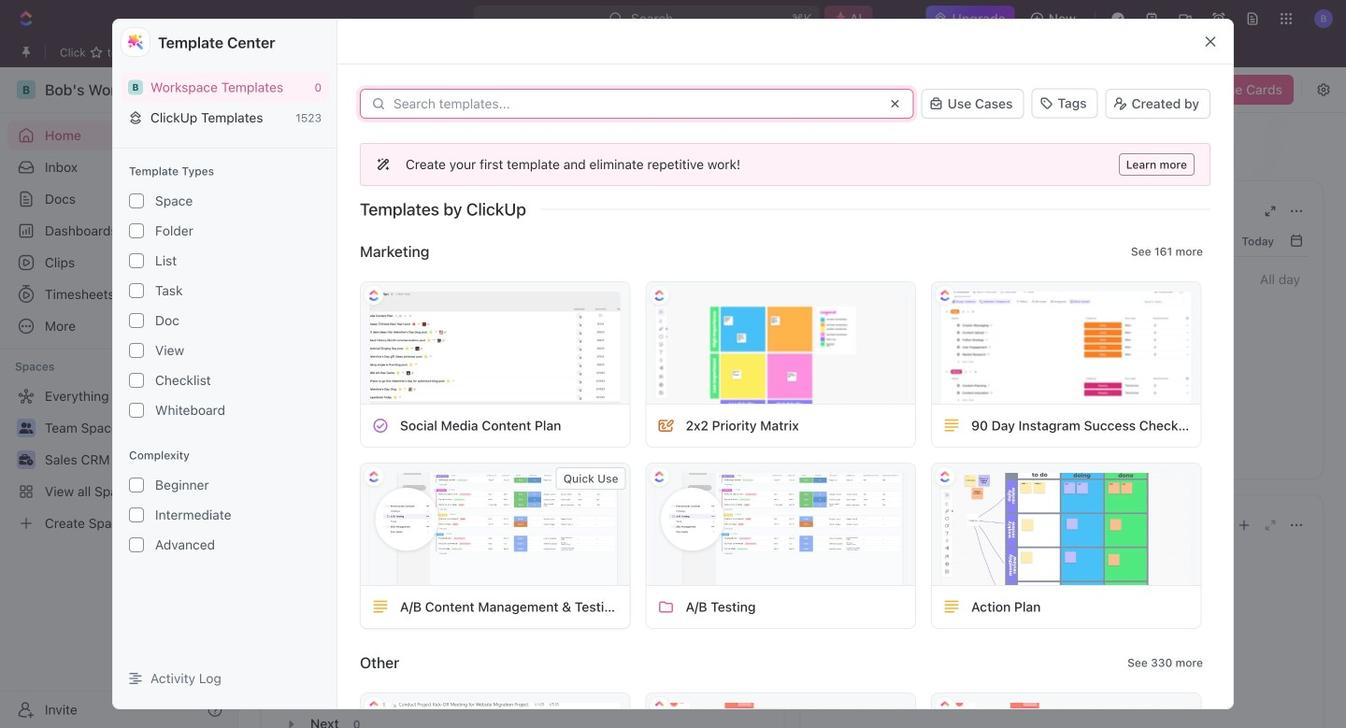 Task type: locate. For each thing, give the bounding box(es) containing it.
2 list template image from the top
[[943, 599, 960, 616]]

1 vertical spatial list template image
[[943, 599, 960, 616]]

tree
[[7, 381, 230, 538]]

task template element
[[372, 417, 389, 434]]

None checkbox
[[129, 194, 144, 208], [129, 253, 144, 268], [129, 373, 144, 388], [129, 478, 144, 493], [129, 194, 144, 208], [129, 253, 144, 268], [129, 373, 144, 388], [129, 478, 144, 493]]

sidebar navigation
[[0, 67, 238, 728]]

tab list
[[280, 540, 765, 586]]

list template image
[[943, 417, 960, 434], [943, 599, 960, 616]]

0 vertical spatial list template image
[[943, 417, 960, 434]]

list template image
[[372, 599, 389, 616]]

Search templates... text field
[[394, 96, 877, 111]]

list template element
[[943, 417, 960, 434], [372, 599, 389, 616], [943, 599, 960, 616]]

None checkbox
[[129, 223, 144, 238], [129, 283, 144, 298], [129, 313, 144, 328], [129, 343, 144, 358], [129, 403, 144, 418], [129, 508, 144, 523], [129, 538, 144, 553], [129, 223, 144, 238], [129, 283, 144, 298], [129, 313, 144, 328], [129, 343, 144, 358], [129, 403, 144, 418], [129, 508, 144, 523], [129, 538, 144, 553]]



Task type: vqa. For each thing, say whether or not it's contained in the screenshot.
the left Team Space link
no



Task type: describe. For each thing, give the bounding box(es) containing it.
bob's workspace, , element
[[128, 80, 143, 95]]

task template image
[[372, 417, 389, 434]]

folder template image
[[658, 599, 674, 616]]

whiteboard template element
[[658, 417, 674, 434]]

folder template element
[[658, 599, 674, 616]]

1 list template image from the top
[[943, 417, 960, 434]]

tree inside sidebar 'navigation'
[[7, 381, 230, 538]]

whiteboard template image
[[658, 417, 674, 434]]



